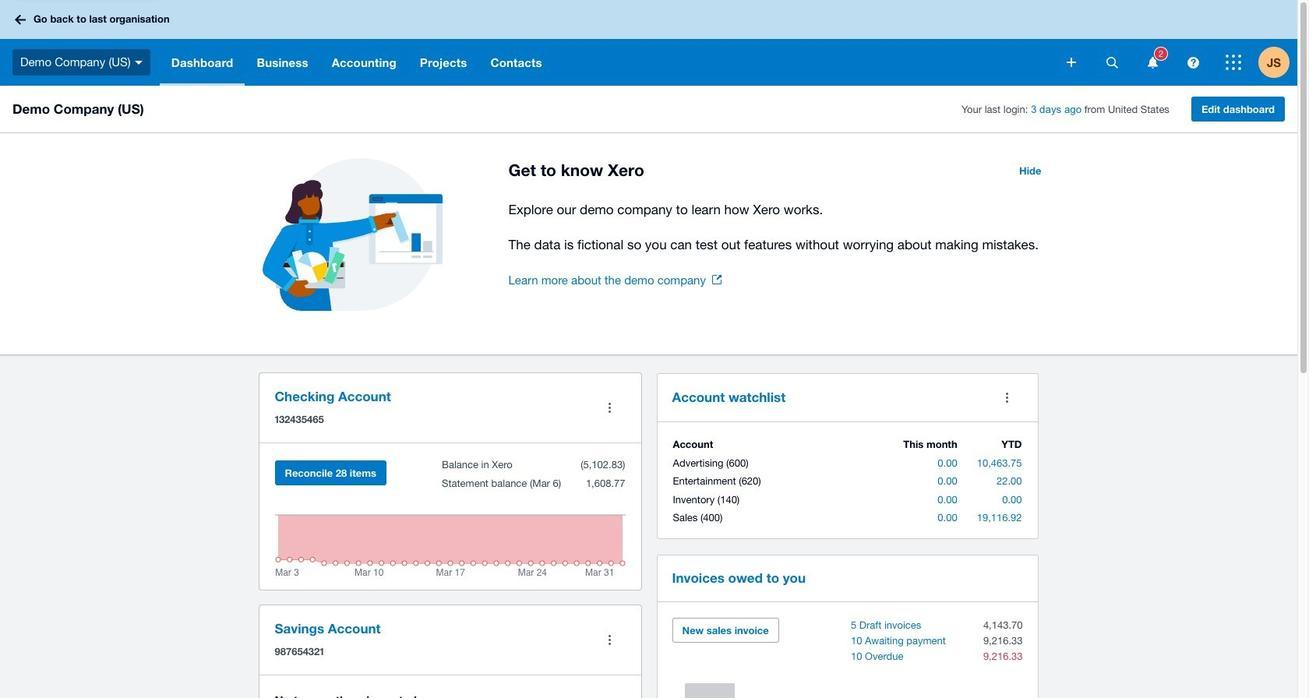 Task type: locate. For each thing, give the bounding box(es) containing it.
banner
[[0, 0, 1298, 86]]

accounts watchlist options image
[[992, 382, 1023, 413]]

svg image
[[15, 14, 26, 25], [1148, 57, 1158, 68], [1067, 58, 1076, 67]]

svg image
[[1226, 55, 1241, 70], [1106, 57, 1118, 68], [1187, 57, 1199, 68], [135, 61, 142, 64]]

intro banner body element
[[509, 199, 1051, 256]]

1 horizontal spatial svg image
[[1067, 58, 1076, 67]]



Task type: vqa. For each thing, say whether or not it's contained in the screenshot.
leftmost contact
no



Task type: describe. For each thing, give the bounding box(es) containing it.
manage menu toggle image
[[594, 392, 625, 424]]

2 horizontal spatial svg image
[[1148, 57, 1158, 68]]

0 horizontal spatial svg image
[[15, 14, 26, 25]]



